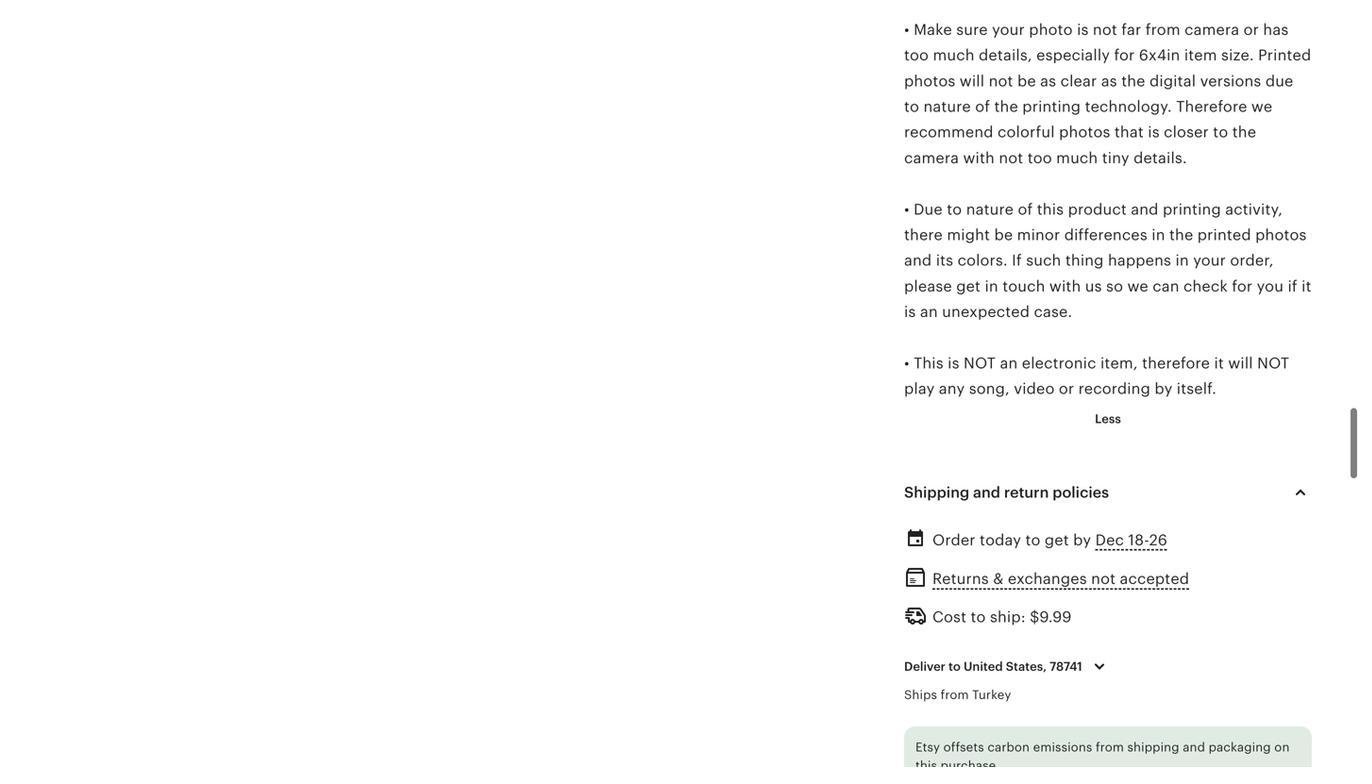 Task type: describe. For each thing, give the bounding box(es) containing it.
we inside '• make sure your photo is not far from camera or has too much details, especially for 6x4in item size. printed photos will not be as clear as the digital versions due to nature of the printing technology. therefore we recommend colorful photos that is closer to the camera with not too much tiny details.'
[[1251, 98, 1273, 115]]

tiny
[[1102, 149, 1130, 166]]

versions
[[1200, 72, 1261, 89]]

an inside • due to nature of this product and printing activity, there might be minor differences in the printed photos and its colors. if such thing happens in your order, please get in touch with us so we can check for you if it is an unexpected case.
[[920, 303, 938, 320]]

deliver to united states, 78741 button
[[890, 647, 1125, 687]]

18-
[[1128, 532, 1149, 549]]

printed
[[1258, 47, 1311, 64]]

ships from turkey
[[904, 688, 1011, 702]]

video
[[1014, 380, 1055, 397]]

dec 18-26 button
[[1095, 527, 1168, 554]]

or inside the • this is not an electronic item, therefore it will not play any song, video or recording by itself.
[[1059, 380, 1074, 397]]

details,
[[979, 47, 1032, 64]]

digital
[[1150, 72, 1196, 89]]

is right that
[[1148, 124, 1160, 141]]

order
[[933, 532, 976, 549]]

or inside '• make sure your photo is not far from camera or has too much details, especially for 6x4in item size. printed photos will not be as clear as the digital versions due to nature of the printing technology. therefore we recommend colorful photos that is closer to the camera with not too much tiny details.'
[[1244, 21, 1259, 38]]

78741
[[1050, 660, 1082, 674]]

offsets
[[944, 740, 984, 754]]

it inside • due to nature of this product and printing activity, there might be minor differences in the printed photos and its colors. if such thing happens in your order, please get in touch with us so we can check for you if it is an unexpected case.
[[1302, 278, 1312, 295]]

9.99
[[1040, 609, 1072, 626]]

size.
[[1221, 47, 1254, 64]]

nature inside • due to nature of this product and printing activity, there might be minor differences in the printed photos and its colors. if such thing happens in your order, please get in touch with us so we can check for you if it is an unexpected case.
[[966, 201, 1014, 218]]

you
[[1257, 278, 1284, 295]]

less button
[[1081, 402, 1135, 436]]

product
[[1068, 201, 1127, 218]]

order today to get by dec 18-26
[[933, 532, 1168, 549]]

ships
[[904, 688, 937, 702]]

we inside • due to nature of this product and printing activity, there might be minor differences in the printed photos and its colors. if such thing happens in your order, please get in touch with us so we can check for you if it is an unexpected case.
[[1127, 278, 1149, 295]]

item,
[[1101, 355, 1138, 372]]

will inside '• make sure your photo is not far from camera or has too much details, especially for 6x4in item size. printed photos will not be as clear as the digital versions due to nature of the printing technology. therefore we recommend colorful photos that is closer to the camera with not too much tiny details.'
[[960, 72, 985, 89]]

the down therefore
[[1232, 124, 1256, 141]]

packaging
[[1209, 740, 1271, 754]]

0 vertical spatial much
[[933, 47, 975, 64]]

returns & exchanges not accepted button
[[933, 566, 1189, 593]]

therefore
[[1176, 98, 1247, 115]]

make
[[914, 21, 952, 38]]

$
[[1030, 609, 1040, 626]]

1 as from the left
[[1040, 72, 1056, 89]]

photo
[[1029, 21, 1073, 38]]

shipping
[[1127, 740, 1180, 754]]

item
[[1184, 47, 1217, 64]]

activity,
[[1225, 201, 1283, 218]]

less
[[1095, 412, 1121, 426]]

etsy offsets carbon emissions from shipping and packaging on this purchase.
[[916, 740, 1290, 767]]

not down colorful
[[999, 149, 1023, 166]]

26
[[1149, 532, 1168, 549]]

to inside dropdown button
[[949, 660, 961, 674]]

its
[[936, 252, 953, 269]]

song,
[[969, 380, 1010, 397]]

recording
[[1079, 380, 1151, 397]]

recommend
[[904, 124, 994, 141]]

due
[[914, 201, 943, 218]]

the inside • due to nature of this product and printing activity, there might be minor differences in the printed photos and its colors. if such thing happens in your order, please get in touch with us so we can check for you if it is an unexpected case.
[[1169, 226, 1193, 243]]

purchase.
[[941, 759, 1000, 767]]

0 horizontal spatial camera
[[904, 149, 959, 166]]

0 horizontal spatial by
[[1073, 532, 1091, 549]]

on
[[1275, 740, 1290, 754]]

1 vertical spatial from
[[941, 688, 969, 702]]

happens
[[1108, 252, 1171, 269]]

for inside • due to nature of this product and printing activity, there might be minor differences in the printed photos and its colors. if such thing happens in your order, please get in touch with us so we can check for you if it is an unexpected case.
[[1232, 278, 1253, 295]]

for inside '• make sure your photo is not far from camera or has too much details, especially for 6x4in item size. printed photos will not be as clear as the digital versions due to nature of the printing technology. therefore we recommend colorful photos that is closer to the camera with not too much tiny details.'
[[1114, 47, 1135, 64]]

shipping and return policies
[[904, 484, 1109, 501]]

can
[[1153, 278, 1179, 295]]

be inside '• make sure your photo is not far from camera or has too much details, especially for 6x4in item size. printed photos will not be as clear as the digital versions due to nature of the printing technology. therefore we recommend colorful photos that is closer to the camera with not too much tiny details.'
[[1017, 72, 1036, 89]]

if
[[1012, 252, 1022, 269]]

play
[[904, 380, 935, 397]]

1 horizontal spatial much
[[1056, 149, 1098, 166]]

especially
[[1036, 47, 1110, 64]]

so
[[1106, 278, 1123, 295]]

&
[[993, 571, 1004, 588]]

6x4in
[[1139, 47, 1180, 64]]

to right cost
[[971, 609, 986, 626]]

with inside '• make sure your photo is not far from camera or has too much details, especially for 6x4in item size. printed photos will not be as clear as the digital versions due to nature of the printing technology. therefore we recommend colorful photos that is closer to the camera with not too much tiny details.'
[[963, 149, 995, 166]]

any
[[939, 380, 965, 397]]

0 vertical spatial photos
[[904, 72, 956, 89]]

dec
[[1095, 532, 1124, 549]]

case.
[[1034, 303, 1072, 320]]

details.
[[1134, 149, 1187, 166]]

1 not from the left
[[964, 355, 996, 372]]

far
[[1122, 21, 1142, 38]]

today
[[980, 532, 1021, 549]]

order,
[[1230, 252, 1274, 269]]

1 vertical spatial too
[[1028, 149, 1052, 166]]

photos inside • due to nature of this product and printing activity, there might be minor differences in the printed photos and its colors. if such thing happens in your order, please get in touch with us so we can check for you if it is an unexpected case.
[[1255, 226, 1307, 243]]

unexpected
[[942, 303, 1030, 320]]

this
[[914, 355, 944, 372]]

not down details,
[[989, 72, 1013, 89]]

will inside the • this is not an electronic item, therefore it will not play any song, video or recording by itself.
[[1228, 355, 1253, 372]]

emissions
[[1033, 740, 1092, 754]]

check
[[1184, 278, 1228, 295]]

shipping
[[904, 484, 970, 501]]

that
[[1115, 124, 1144, 141]]

there
[[904, 226, 943, 243]]

printing inside • due to nature of this product and printing activity, there might be minor differences in the printed photos and its colors. if such thing happens in your order, please get in touch with us so we can check for you if it is an unexpected case.
[[1163, 201, 1221, 218]]

to up the recommend
[[904, 98, 919, 115]]



Task type: vqa. For each thing, say whether or not it's contained in the screenshot.
after
no



Task type: locate. For each thing, give the bounding box(es) containing it.
0 vertical spatial will
[[960, 72, 985, 89]]

it inside the • this is not an electronic item, therefore it will not play any song, video or recording by itself.
[[1214, 355, 1224, 372]]

get down colors.
[[956, 278, 981, 295]]

an down please
[[920, 303, 938, 320]]

1 horizontal spatial get
[[1045, 532, 1069, 549]]

by inside the • this is not an electronic item, therefore it will not play any song, video or recording by itself.
[[1155, 380, 1173, 397]]

1 vertical spatial nature
[[966, 201, 1014, 218]]

ship:
[[990, 609, 1026, 626]]

• due to nature of this product and printing activity, there might be minor differences in the printed photos and its colors. if such thing happens in your order, please get in touch with us so we can check for you if it is an unexpected case.
[[904, 201, 1312, 320]]

we down due
[[1251, 98, 1273, 115]]

1 • from the top
[[904, 21, 910, 38]]

we
[[1251, 98, 1273, 115], [1127, 278, 1149, 295]]

has
[[1263, 21, 1289, 38]]

not down the 'you'
[[1257, 355, 1289, 372]]

to
[[904, 98, 919, 115], [1213, 124, 1228, 141], [947, 201, 962, 218], [1025, 532, 1041, 549], [971, 609, 986, 626], [949, 660, 961, 674]]

1 horizontal spatial for
[[1232, 278, 1253, 295]]

0 horizontal spatial or
[[1059, 380, 1074, 397]]

0 horizontal spatial not
[[964, 355, 996, 372]]

• this is not an electronic item, therefore it will not play any song, video or recording by itself.
[[904, 355, 1289, 397]]

the left printed
[[1169, 226, 1193, 243]]

• left this at right
[[904, 355, 910, 372]]

0 horizontal spatial much
[[933, 47, 975, 64]]

for down order,
[[1232, 278, 1253, 295]]

0 horizontal spatial be
[[994, 226, 1013, 243]]

to right today
[[1025, 532, 1041, 549]]

nature up the recommend
[[924, 98, 971, 115]]

and right shipping
[[1183, 740, 1205, 754]]

to inside • due to nature of this product and printing activity, there might be minor differences in the printed photos and its colors. if such thing happens in your order, please get in touch with us so we can check for you if it is an unexpected case.
[[947, 201, 962, 218]]

exchanges
[[1008, 571, 1087, 588]]

such
[[1026, 252, 1061, 269]]

1 horizontal spatial this
[[1037, 201, 1064, 218]]

printed
[[1198, 226, 1251, 243]]

technology.
[[1085, 98, 1172, 115]]

to down therefore
[[1213, 124, 1228, 141]]

2 vertical spatial from
[[1096, 740, 1124, 754]]

this up minor
[[1037, 201, 1064, 218]]

0 vertical spatial get
[[956, 278, 981, 295]]

2 vertical spatial in
[[985, 278, 998, 295]]

0 horizontal spatial photos
[[904, 72, 956, 89]]

us
[[1085, 278, 1102, 295]]

1 horizontal spatial it
[[1302, 278, 1312, 295]]

0 vertical spatial too
[[904, 47, 929, 64]]

shipping and return policies button
[[887, 470, 1329, 515]]

in up unexpected
[[985, 278, 998, 295]]

nature up might
[[966, 201, 1014, 218]]

0 vertical spatial for
[[1114, 47, 1135, 64]]

sure
[[956, 21, 988, 38]]

and
[[1131, 201, 1159, 218], [904, 252, 932, 269], [973, 484, 1000, 501], [1183, 740, 1205, 754]]

for down far
[[1114, 47, 1135, 64]]

0 horizontal spatial this
[[916, 759, 937, 767]]

• for • this is not an electronic item, therefore it will not play any song, video or recording by itself.
[[904, 355, 910, 372]]

be
[[1017, 72, 1036, 89], [994, 226, 1013, 243]]

0 horizontal spatial in
[[985, 278, 998, 295]]

get inside • due to nature of this product and printing activity, there might be minor differences in the printed photos and its colors. if such thing happens in your order, please get in touch with us so we can check for you if it is an unexpected case.
[[956, 278, 981, 295]]

due
[[1266, 72, 1294, 89]]

1 vertical spatial we
[[1127, 278, 1149, 295]]

by left dec
[[1073, 532, 1091, 549]]

too
[[904, 47, 929, 64], [1028, 149, 1052, 166]]

nature
[[924, 98, 971, 115], [966, 201, 1014, 218]]

it right if
[[1302, 278, 1312, 295]]

your inside • due to nature of this product and printing activity, there might be minor differences in the printed photos and its colors. if such thing happens in your order, please get in touch with us so we can check for you if it is an unexpected case.
[[1193, 252, 1226, 269]]

too down colorful
[[1028, 149, 1052, 166]]

returns & exchanges not accepted
[[933, 571, 1189, 588]]

0 vertical spatial by
[[1155, 380, 1173, 397]]

1 horizontal spatial your
[[1193, 252, 1226, 269]]

will right therefore
[[1228, 355, 1253, 372]]

and inside shipping and return policies dropdown button
[[973, 484, 1000, 501]]

this inside • due to nature of this product and printing activity, there might be minor differences in the printed photos and its colors. if such thing happens in your order, please get in touch with us so we can check for you if it is an unexpected case.
[[1037, 201, 1064, 218]]

0 horizontal spatial as
[[1040, 72, 1056, 89]]

differences
[[1064, 226, 1148, 243]]

united
[[964, 660, 1003, 674]]

much left tiny
[[1056, 149, 1098, 166]]

be down details,
[[1017, 72, 1036, 89]]

0 vertical spatial with
[[963, 149, 995, 166]]

colors.
[[958, 252, 1008, 269]]

turkey
[[972, 688, 1011, 702]]

is up especially
[[1077, 21, 1089, 38]]

1 vertical spatial an
[[1000, 355, 1018, 372]]

this inside etsy offsets carbon emissions from shipping and packaging on this purchase.
[[916, 759, 937, 767]]

and inside etsy offsets carbon emissions from shipping and packaging on this purchase.
[[1183, 740, 1205, 754]]

or left has
[[1244, 21, 1259, 38]]

from
[[1146, 21, 1181, 38], [941, 688, 969, 702], [1096, 740, 1124, 754]]

2 as from the left
[[1101, 72, 1117, 89]]

might
[[947, 226, 990, 243]]

camera up "item"
[[1185, 21, 1240, 38]]

the up technology. at the top right
[[1122, 72, 1145, 89]]

from inside '• make sure your photo is not far from camera or has too much details, especially for 6x4in item size. printed photos will not be as clear as the digital versions due to nature of the printing technology. therefore we recommend colorful photos that is closer to the camera with not too much tiny details.'
[[1146, 21, 1181, 38]]

this down etsy
[[916, 759, 937, 767]]

0 vertical spatial from
[[1146, 21, 1181, 38]]

policies
[[1053, 484, 1109, 501]]

therefore
[[1142, 355, 1210, 372]]

0 vertical spatial we
[[1251, 98, 1273, 115]]

with up case.
[[1049, 278, 1081, 295]]

get up returns & exchanges not accepted
[[1045, 532, 1069, 549]]

and left return
[[973, 484, 1000, 501]]

to right due
[[947, 201, 962, 218]]

1 vertical spatial your
[[1193, 252, 1226, 269]]

touch
[[1003, 278, 1045, 295]]

your inside '• make sure your photo is not far from camera or has too much details, especially for 6x4in item size. printed photos will not be as clear as the digital versions due to nature of the printing technology. therefore we recommend colorful photos that is closer to the camera with not too much tiny details.'
[[992, 21, 1025, 38]]

1 horizontal spatial with
[[1049, 278, 1081, 295]]

not left far
[[1093, 21, 1117, 38]]

• for • due to nature of this product and printing activity, there might be minor differences in the printed photos and its colors. if such thing happens in your order, please get in touch with us so we can check for you if it is an unexpected case.
[[904, 201, 910, 218]]

printing
[[1022, 98, 1081, 115], [1163, 201, 1221, 218]]

2 horizontal spatial from
[[1146, 21, 1181, 38]]

1 vertical spatial get
[[1045, 532, 1069, 549]]

0 vertical spatial this
[[1037, 201, 1064, 218]]

of
[[975, 98, 990, 115], [1018, 201, 1033, 218]]

with inside • due to nature of this product and printing activity, there might be minor differences in the printed photos and its colors. if such thing happens in your order, please get in touch with us so we can check for you if it is an unexpected case.
[[1049, 278, 1081, 295]]

too down make
[[904, 47, 929, 64]]

0 vertical spatial nature
[[924, 98, 971, 115]]

is down please
[[904, 303, 916, 320]]

is inside the • this is not an electronic item, therefore it will not play any song, video or recording by itself.
[[948, 355, 960, 372]]

1 horizontal spatial by
[[1155, 380, 1173, 397]]

thing
[[1066, 252, 1104, 269]]

be inside • due to nature of this product and printing activity, there might be minor differences in the printed photos and its colors. if such thing happens in your order, please get in touch with us so we can check for you if it is an unexpected case.
[[994, 226, 1013, 243]]

1 horizontal spatial too
[[1028, 149, 1052, 166]]

cost to ship: $ 9.99
[[933, 609, 1072, 626]]

if
[[1288, 278, 1298, 295]]

0 vertical spatial be
[[1017, 72, 1036, 89]]

1 horizontal spatial be
[[1017, 72, 1036, 89]]

1 horizontal spatial camera
[[1185, 21, 1240, 38]]

0 horizontal spatial printing
[[1022, 98, 1081, 115]]

0 horizontal spatial from
[[941, 688, 969, 702]]

cost
[[933, 609, 967, 626]]

printing up printed
[[1163, 201, 1221, 218]]

or down electronic
[[1059, 380, 1074, 397]]

of inside '• make sure your photo is not far from camera or has too much details, especially for 6x4in item size. printed photos will not be as clear as the digital versions due to nature of the printing technology. therefore we recommend colorful photos that is closer to the camera with not too much tiny details.'
[[975, 98, 990, 115]]

•
[[904, 21, 910, 38], [904, 201, 910, 218], [904, 355, 910, 372]]

0 vertical spatial •
[[904, 21, 910, 38]]

get
[[956, 278, 981, 295], [1045, 532, 1069, 549]]

1 vertical spatial printing
[[1163, 201, 1221, 218]]

0 vertical spatial of
[[975, 98, 990, 115]]

not down dec
[[1091, 571, 1116, 588]]

in up can at the right
[[1176, 252, 1189, 269]]

0 horizontal spatial an
[[920, 303, 938, 320]]

it up itself.
[[1214, 355, 1224, 372]]

3 • from the top
[[904, 355, 910, 372]]

itself.
[[1177, 380, 1217, 397]]

printing up colorful
[[1022, 98, 1081, 115]]

printing inside '• make sure your photo is not far from camera or has too much details, especially for 6x4in item size. printed photos will not be as clear as the digital versions due to nature of the printing technology. therefore we recommend colorful photos that is closer to the camera with not too much tiny details.'
[[1022, 98, 1081, 115]]

1 vertical spatial by
[[1073, 532, 1091, 549]]

0 horizontal spatial with
[[963, 149, 995, 166]]

1 vertical spatial or
[[1059, 380, 1074, 397]]

1 horizontal spatial an
[[1000, 355, 1018, 372]]

is right this at right
[[948, 355, 960, 372]]

return
[[1004, 484, 1049, 501]]

1 horizontal spatial in
[[1152, 226, 1165, 243]]

minor
[[1017, 226, 1060, 243]]

as
[[1040, 72, 1056, 89], [1101, 72, 1117, 89]]

deliver
[[904, 660, 946, 674]]

and down there
[[904, 252, 932, 269]]

2 not from the left
[[1257, 355, 1289, 372]]

much
[[933, 47, 975, 64], [1056, 149, 1098, 166]]

0 vertical spatial camera
[[1185, 21, 1240, 38]]

electronic
[[1022, 355, 1096, 372]]

2 horizontal spatial in
[[1176, 252, 1189, 269]]

an up song,
[[1000, 355, 1018, 372]]

photos up tiny
[[1059, 124, 1110, 141]]

1 horizontal spatial photos
[[1059, 124, 1110, 141]]

from left shipping
[[1096, 740, 1124, 754]]

or
[[1244, 21, 1259, 38], [1059, 380, 1074, 397]]

0 horizontal spatial it
[[1214, 355, 1224, 372]]

returns
[[933, 571, 989, 588]]

1 vertical spatial with
[[1049, 278, 1081, 295]]

this
[[1037, 201, 1064, 218], [916, 759, 937, 767]]

deliver to united states, 78741
[[904, 660, 1082, 674]]

• left make
[[904, 21, 910, 38]]

• inside • due to nature of this product and printing activity, there might be minor differences in the printed photos and its colors. if such thing happens in your order, please get in touch with us so we can check for you if it is an unexpected case.
[[904, 201, 910, 218]]

1 vertical spatial photos
[[1059, 124, 1110, 141]]

1 vertical spatial be
[[994, 226, 1013, 243]]

the
[[1122, 72, 1145, 89], [994, 98, 1018, 115], [1232, 124, 1256, 141], [1169, 226, 1193, 243]]

it
[[1302, 278, 1312, 295], [1214, 355, 1224, 372]]

0 vertical spatial or
[[1244, 21, 1259, 38]]

0 vertical spatial it
[[1302, 278, 1312, 295]]

your up details,
[[992, 21, 1025, 38]]

photos down make
[[904, 72, 956, 89]]

to up ships from turkey
[[949, 660, 961, 674]]

photos
[[904, 72, 956, 89], [1059, 124, 1110, 141], [1255, 226, 1307, 243]]

0 horizontal spatial will
[[960, 72, 985, 89]]

will down details,
[[960, 72, 985, 89]]

of inside • due to nature of this product and printing activity, there might be minor differences in the printed photos and its colors. if such thing happens in your order, please get in touch with us so we can check for you if it is an unexpected case.
[[1018, 201, 1033, 218]]

0 horizontal spatial we
[[1127, 278, 1149, 295]]

0 vertical spatial printing
[[1022, 98, 1081, 115]]

1 horizontal spatial will
[[1228, 355, 1253, 372]]

0 vertical spatial an
[[920, 303, 938, 320]]

camera down the recommend
[[904, 149, 959, 166]]

2 horizontal spatial photos
[[1255, 226, 1307, 243]]

0 horizontal spatial too
[[904, 47, 929, 64]]

1 horizontal spatial from
[[1096, 740, 1124, 754]]

1 vertical spatial much
[[1056, 149, 1098, 166]]

1 vertical spatial for
[[1232, 278, 1253, 295]]

1 vertical spatial camera
[[904, 149, 959, 166]]

0 horizontal spatial your
[[992, 21, 1025, 38]]

with
[[963, 149, 995, 166], [1049, 278, 1081, 295]]

• make sure your photo is not far from camera or has too much details, especially for 6x4in item size. printed photos will not be as clear as the digital versions due to nature of the printing technology. therefore we recommend colorful photos that is closer to the camera with not too much tiny details.
[[904, 21, 1311, 166]]

the up colorful
[[994, 98, 1018, 115]]

closer
[[1164, 124, 1209, 141]]

your
[[992, 21, 1025, 38], [1193, 252, 1226, 269]]

1 horizontal spatial or
[[1244, 21, 1259, 38]]

• left due
[[904, 201, 910, 218]]

not inside "button"
[[1091, 571, 1116, 588]]

from up 6x4in
[[1146, 21, 1181, 38]]

please
[[904, 278, 952, 295]]

is
[[1077, 21, 1089, 38], [1148, 124, 1160, 141], [904, 303, 916, 320], [948, 355, 960, 372]]

carbon
[[988, 740, 1030, 754]]

not up song,
[[964, 355, 996, 372]]

• inside '• make sure your photo is not far from camera or has too much details, especially for 6x4in item size. printed photos will not be as clear as the digital versions due to nature of the printing technology. therefore we recommend colorful photos that is closer to the camera with not too much tiny details.'
[[904, 21, 910, 38]]

0 vertical spatial your
[[992, 21, 1025, 38]]

much down sure
[[933, 47, 975, 64]]

1 horizontal spatial printing
[[1163, 201, 1221, 218]]

nature inside '• make sure your photo is not far from camera or has too much details, especially for 6x4in item size. printed photos will not be as clear as the digital versions due to nature of the printing technology. therefore we recommend colorful photos that is closer to the camera with not too much tiny details.'
[[924, 98, 971, 115]]

2 vertical spatial photos
[[1255, 226, 1307, 243]]

1 vertical spatial it
[[1214, 355, 1224, 372]]

of up the recommend
[[975, 98, 990, 115]]

be up if
[[994, 226, 1013, 243]]

in up happens
[[1152, 226, 1165, 243]]

0 horizontal spatial of
[[975, 98, 990, 115]]

1 vertical spatial in
[[1176, 252, 1189, 269]]

1 horizontal spatial as
[[1101, 72, 1117, 89]]

1 horizontal spatial of
[[1018, 201, 1033, 218]]

0 horizontal spatial get
[[956, 278, 981, 295]]

etsy
[[916, 740, 940, 754]]

2 vertical spatial •
[[904, 355, 910, 372]]

1 vertical spatial •
[[904, 201, 910, 218]]

states,
[[1006, 660, 1047, 674]]

we right so
[[1127, 278, 1149, 295]]

an inside the • this is not an electronic item, therefore it will not play any song, video or recording by itself.
[[1000, 355, 1018, 372]]

is inside • due to nature of this product and printing activity, there might be minor differences in the printed photos and its colors. if such thing happens in your order, please get in touch with us so we can check for you if it is an unexpected case.
[[904, 303, 916, 320]]

0 vertical spatial in
[[1152, 226, 1165, 243]]

with down the recommend
[[963, 149, 995, 166]]

• for • make sure your photo is not far from camera or has too much details, especially for 6x4in item size. printed photos will not be as clear as the digital versions due to nature of the printing technology. therefore we recommend colorful photos that is closer to the camera with not too much tiny details.
[[904, 21, 910, 38]]

• inside the • this is not an electronic item, therefore it will not play any song, video or recording by itself.
[[904, 355, 910, 372]]

and up differences
[[1131, 201, 1159, 218]]

your up check
[[1193, 252, 1226, 269]]

by down therefore
[[1155, 380, 1173, 397]]

1 vertical spatial will
[[1228, 355, 1253, 372]]

1 horizontal spatial we
[[1251, 98, 1273, 115]]

from right ships at the right bottom of page
[[941, 688, 969, 702]]

for
[[1114, 47, 1135, 64], [1232, 278, 1253, 295]]

colorful
[[998, 124, 1055, 141]]

2 • from the top
[[904, 201, 910, 218]]

1 vertical spatial of
[[1018, 201, 1033, 218]]

accepted
[[1120, 571, 1189, 588]]

0 horizontal spatial for
[[1114, 47, 1135, 64]]

not
[[964, 355, 996, 372], [1257, 355, 1289, 372]]

as left clear
[[1040, 72, 1056, 89]]

as right clear
[[1101, 72, 1117, 89]]

of up minor
[[1018, 201, 1033, 218]]

1 vertical spatial this
[[916, 759, 937, 767]]

1 horizontal spatial not
[[1257, 355, 1289, 372]]

from inside etsy offsets carbon emissions from shipping and packaging on this purchase.
[[1096, 740, 1124, 754]]

photos down activity,
[[1255, 226, 1307, 243]]



